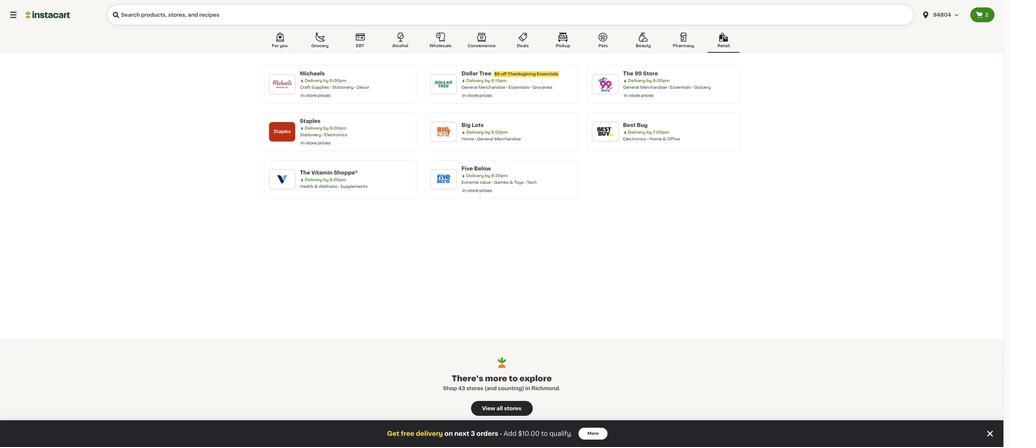 Task type: locate. For each thing, give the bounding box(es) containing it.
for you
[[272, 44, 288, 48]]

stores inside there's more to explore shop 43 stores (and counting) in richmond.
[[467, 386, 484, 392]]

pets button
[[587, 31, 619, 53]]

0 vertical spatial to
[[509, 375, 518, 383]]

delivery
[[305, 79, 322, 83], [466, 79, 484, 83], [628, 79, 646, 83], [305, 126, 322, 131], [466, 131, 484, 135], [628, 131, 646, 135], [466, 174, 484, 178], [305, 178, 322, 182]]

in- down craft
[[301, 94, 306, 98]]

in-store prices for michaels
[[301, 94, 331, 98]]

delivery by 6:00pm for the 99 store
[[628, 79, 670, 83]]

in- down extreme
[[462, 189, 468, 193]]

in-store prices down supplies
[[301, 94, 331, 98]]

by for five below
[[485, 174, 490, 178]]

five
[[462, 166, 473, 171]]

essentials for general merchandise essentials grocery
[[670, 86, 691, 90]]

43
[[458, 386, 465, 392]]

stores
[[467, 386, 484, 392], [504, 406, 522, 412]]

0 horizontal spatial &
[[315, 185, 318, 189]]

craft
[[300, 86, 310, 90]]

general for delivery by 6:00pm
[[623, 86, 639, 90]]

more button
[[579, 428, 608, 440]]

in- for five below
[[462, 189, 468, 193]]

94804
[[933, 12, 951, 17]]

1 home from the left
[[462, 137, 474, 141]]

1 horizontal spatial stationery
[[332, 86, 354, 90]]

delivery up health
[[305, 178, 322, 182]]

store for the 99 store
[[630, 94, 640, 98]]

the
[[623, 71, 634, 76], [300, 170, 310, 176]]

delivery down michaels
[[305, 79, 322, 83]]

all
[[497, 406, 503, 412]]

& right health
[[315, 185, 318, 189]]

0 horizontal spatial the
[[300, 170, 310, 176]]

five below
[[462, 166, 491, 171]]

delivery by 6:00pm for the vitamin shoppe®
[[305, 178, 346, 182]]

view
[[482, 406, 495, 412]]

6:00pm up home general merchandise
[[491, 131, 508, 135]]

delivery down best buy
[[628, 131, 646, 135]]

1 horizontal spatial electronics
[[623, 137, 646, 141]]

1 vertical spatial stationery
[[300, 133, 321, 137]]

0 vertical spatial stores
[[467, 386, 484, 392]]

ebt
[[356, 44, 364, 48]]

ebt button
[[344, 31, 376, 53]]

big lots
[[462, 123, 484, 128]]

prices down 'value'
[[480, 189, 492, 193]]

in-store prices for five below
[[462, 189, 492, 193]]

by for the 99 store
[[647, 79, 652, 83]]

store for michaels
[[306, 94, 317, 98]]

stores inside button
[[504, 406, 522, 412]]

delivery by 6:00pm up wellness on the top of page
[[305, 178, 346, 182]]

delivery by 6:00pm up stationery electronics
[[305, 126, 346, 131]]

shoppe®
[[334, 170, 358, 176]]

richmond.
[[532, 386, 561, 392]]

stationery down staples
[[300, 133, 321, 137]]

to
[[509, 375, 518, 383], [541, 431, 548, 437]]

delivery for big lots
[[466, 131, 484, 135]]

alcohol button
[[384, 31, 416, 53]]

1 vertical spatial the
[[300, 170, 310, 176]]

&
[[663, 137, 666, 141], [510, 181, 513, 185], [315, 185, 318, 189]]

94804 button
[[917, 4, 971, 25], [922, 4, 966, 25]]

wholesale
[[430, 44, 452, 48]]

store down extreme
[[468, 189, 478, 193]]

delivery down big lots
[[466, 131, 484, 135]]

0 vertical spatial grocery
[[311, 44, 329, 48]]

the vitamin shoppe®
[[300, 170, 358, 176]]

0 vertical spatial the
[[623, 71, 634, 76]]

free
[[401, 431, 414, 437]]

stores right all
[[504, 406, 522, 412]]

delivery by 6:00pm
[[305, 79, 346, 83], [628, 79, 670, 83], [305, 126, 346, 131], [466, 131, 508, 135], [305, 178, 346, 182]]

None search field
[[107, 4, 914, 25]]

alcohol
[[392, 44, 408, 48]]

to right $10.00
[[541, 431, 548, 437]]

you
[[280, 44, 288, 48]]

6:00pm up craft supplies stationery décor
[[330, 79, 346, 83]]

by down store
[[647, 79, 652, 83]]

delivery by 6:00pm up supplies
[[305, 79, 346, 83]]

0 horizontal spatial grocery
[[311, 44, 329, 48]]

delivery down five below
[[466, 174, 484, 178]]

shop
[[443, 386, 457, 392]]

more
[[485, 375, 507, 383]]

99
[[635, 71, 642, 76]]

pickup button
[[547, 31, 579, 53]]

store down craft
[[306, 94, 317, 98]]

the up health
[[300, 170, 310, 176]]

0 horizontal spatial to
[[509, 375, 518, 383]]

the for the vitamin shoppe®
[[300, 170, 310, 176]]

general down dollar
[[462, 86, 478, 90]]

stores down there's
[[467, 386, 484, 392]]

delivery for best buy
[[628, 131, 646, 135]]

by for staples
[[323, 126, 329, 131]]

the left 99
[[623, 71, 634, 76]]

convenience button
[[465, 31, 499, 53]]

2 home from the left
[[649, 137, 662, 141]]

on
[[445, 431, 453, 437]]

0 horizontal spatial essentials
[[509, 86, 529, 90]]

the for the 99 store
[[623, 71, 634, 76]]

delivery by 6:30pm
[[466, 174, 508, 178]]

delivery by 6:00pm for staples
[[305, 126, 346, 131]]

electronics home & office
[[623, 137, 680, 141]]

in-store prices down 99
[[624, 94, 654, 98]]

& left toys
[[510, 181, 513, 185]]

by up supplies
[[323, 79, 329, 83]]

home general merchandise
[[462, 137, 521, 141]]

merchandise for 6:00pm
[[640, 86, 667, 90]]

store
[[306, 94, 317, 98], [468, 94, 478, 98], [630, 94, 640, 98], [306, 141, 317, 145], [468, 189, 478, 193]]

6:00pm up stationery electronics
[[330, 126, 346, 131]]

0 vertical spatial stationery
[[332, 86, 354, 90]]

by up 'value'
[[485, 174, 490, 178]]

in- down stationery electronics
[[301, 141, 306, 145]]

& down 7:00pm
[[663, 137, 666, 141]]

the vitamin shoppe® logo image
[[272, 170, 292, 189]]

3
[[471, 431, 475, 437]]

grocery
[[311, 44, 329, 48], [694, 86, 711, 90]]

delivery by 6:00pm down store
[[628, 79, 670, 83]]

1 horizontal spatial &
[[510, 181, 513, 185]]

to up counting)
[[509, 375, 518, 383]]

0 horizontal spatial stores
[[467, 386, 484, 392]]

prices down general merchandise essentials grocery
[[641, 94, 654, 98]]

(and
[[485, 386, 497, 392]]

by up home general merchandise
[[485, 131, 490, 135]]

essentials for general merchandise essentials groceries
[[509, 86, 529, 90]]

below
[[474, 166, 491, 171]]

6:00pm up health & wellness supplements
[[330, 178, 346, 182]]

1 vertical spatial to
[[541, 431, 548, 437]]

wholesale button
[[425, 31, 457, 53]]

1 horizontal spatial stores
[[504, 406, 522, 412]]

store down stationery electronics
[[306, 141, 317, 145]]

by up wellness on the top of page
[[323, 178, 329, 182]]

in-store prices down delivery by 6:15pm
[[462, 94, 492, 98]]

treatment tracker modal dialog
[[0, 421, 1004, 448]]

to inside there's more to explore shop 43 stores (and counting) in richmond.
[[509, 375, 518, 383]]

delivery by 6:00pm for michaels
[[305, 79, 346, 83]]

1 horizontal spatial grocery
[[694, 86, 711, 90]]

delivery by 6:00pm up home general merchandise
[[466, 131, 508, 135]]

1 vertical spatial stores
[[504, 406, 522, 412]]

prices down stationery electronics
[[318, 141, 331, 145]]

prices down supplies
[[318, 94, 331, 98]]

$10.00
[[518, 431, 540, 437]]

general down 99
[[623, 86, 639, 90]]

6:00pm for staples
[[330, 126, 346, 131]]

by up electronics home & office
[[647, 131, 652, 135]]

merchandise for 6:15pm
[[479, 86, 505, 90]]

store down delivery by 6:15pm
[[468, 94, 478, 98]]

home down 7:00pm
[[649, 137, 662, 141]]

•
[[500, 431, 502, 437]]

explore
[[520, 375, 552, 383]]

home down the big
[[462, 137, 474, 141]]

stationery
[[332, 86, 354, 90], [300, 133, 321, 137]]

1 horizontal spatial home
[[649, 137, 662, 141]]

1 horizontal spatial to
[[541, 431, 548, 437]]

in- right the 99 store logo
[[624, 94, 630, 98]]

2 94804 button from the left
[[922, 4, 966, 25]]

in
[[525, 386, 530, 392]]

store down 99
[[630, 94, 640, 98]]

by up stationery electronics
[[323, 126, 329, 131]]

$5
[[495, 72, 500, 76]]

1 horizontal spatial essentials
[[537, 72, 558, 76]]

merchandise
[[479, 86, 505, 90], [640, 86, 667, 90], [494, 137, 521, 141]]

by for big lots
[[485, 131, 490, 135]]

in-store prices down stationery electronics
[[301, 141, 331, 145]]

6:00pm for michaels
[[330, 79, 346, 83]]

view all stores
[[482, 406, 522, 412]]

in- for the 99 store
[[624, 94, 630, 98]]

thanksgiving
[[508, 72, 536, 76]]

beauty
[[636, 44, 651, 48]]

in- for staples
[[301, 141, 306, 145]]

6:00pm up general merchandise essentials grocery
[[653, 79, 670, 83]]

in-store prices down extreme
[[462, 189, 492, 193]]

stationery left décor
[[332, 86, 354, 90]]

in-
[[301, 94, 306, 98], [462, 94, 468, 98], [624, 94, 630, 98], [301, 141, 306, 145], [462, 189, 468, 193]]

delivery down 99
[[628, 79, 646, 83]]

prices for the 99 store
[[641, 94, 654, 98]]

2 horizontal spatial essentials
[[670, 86, 691, 90]]

extreme
[[462, 181, 479, 185]]

delivery down staples
[[305, 126, 322, 131]]

1 horizontal spatial the
[[623, 71, 634, 76]]

more
[[588, 432, 599, 436]]

delivery by 6:00pm for big lots
[[466, 131, 508, 135]]

prices
[[318, 94, 331, 98], [480, 94, 492, 98], [641, 94, 654, 98], [318, 141, 331, 145], [480, 189, 492, 193]]

0 horizontal spatial home
[[462, 137, 474, 141]]



Task type: vqa. For each thing, say whether or not it's contained in the screenshot.


Task type: describe. For each thing, give the bounding box(es) containing it.
6:00pm for the 99 store
[[653, 79, 670, 83]]

michaels
[[300, 71, 325, 76]]

orders
[[477, 431, 498, 437]]

five below logo image
[[434, 170, 453, 189]]

there's more to explore shop 43 stores (and counting) in richmond.
[[443, 375, 561, 392]]

2 horizontal spatial &
[[663, 137, 666, 141]]

stationery electronics
[[300, 133, 347, 137]]

by for best buy
[[647, 131, 652, 135]]

delivery
[[416, 431, 443, 437]]

staples logo image
[[272, 122, 292, 142]]

wellness
[[319, 185, 337, 189]]

pets
[[599, 44, 608, 48]]

vitamin
[[311, 170, 333, 176]]

in- for michaels
[[301, 94, 306, 98]]

there's
[[452, 375, 483, 383]]

groceries
[[533, 86, 553, 90]]

delivery by 7:00pm
[[628, 131, 669, 135]]

6:30pm
[[491, 174, 508, 178]]

essentials inside "dollar tree $5 off thanksgiving essentials"
[[537, 72, 558, 76]]

delivery for the 99 store
[[628, 79, 646, 83]]

store for staples
[[306, 141, 317, 145]]

best
[[623, 123, 636, 128]]

décor
[[357, 86, 369, 90]]

grocery inside button
[[311, 44, 329, 48]]

0 horizontal spatial electronics
[[324, 133, 347, 137]]

for
[[272, 44, 279, 48]]

supplements
[[340, 185, 368, 189]]

lots
[[472, 123, 484, 128]]

deals
[[517, 44, 529, 48]]

supplies
[[311, 86, 329, 90]]

the 99 store
[[623, 71, 658, 76]]

6:00pm for the vitamin shoppe®
[[330, 178, 346, 182]]

view all stores button
[[471, 402, 533, 417]]

in-store prices for staples
[[301, 141, 331, 145]]

craft supplies stationery décor
[[300, 86, 369, 90]]

delivery for michaels
[[305, 79, 322, 83]]

get free delivery on next 3 orders • add $10.00 to qualify.
[[387, 431, 573, 437]]

shop categories tab list
[[264, 31, 740, 53]]

retail button
[[708, 31, 740, 53]]

pharmacy
[[673, 44, 694, 48]]

add
[[504, 431, 517, 437]]

off
[[501, 72, 507, 76]]

1 vertical spatial grocery
[[694, 86, 711, 90]]

store
[[643, 71, 658, 76]]

by for the vitamin shoppe®
[[323, 178, 329, 182]]

delivery for staples
[[305, 126, 322, 131]]

prices down delivery by 6:15pm
[[480, 94, 492, 98]]

delivery down dollar
[[466, 79, 484, 83]]

prices for staples
[[318, 141, 331, 145]]

Search field
[[107, 4, 914, 25]]

instacart image
[[25, 10, 70, 19]]

view all stores link
[[471, 402, 533, 417]]

convenience
[[468, 44, 496, 48]]

big
[[462, 123, 471, 128]]

in- down dollar
[[462, 94, 468, 98]]

by for michaels
[[323, 79, 329, 83]]

by down tree
[[485, 79, 490, 83]]

best buy
[[623, 123, 648, 128]]

store for five below
[[468, 189, 478, 193]]

qualify.
[[549, 431, 573, 437]]

prices for five below
[[480, 189, 492, 193]]

pickup
[[556, 44, 570, 48]]

get
[[387, 431, 399, 437]]

beauty button
[[628, 31, 659, 53]]

buy
[[637, 123, 648, 128]]

2
[[986, 12, 989, 17]]

big lots logo image
[[434, 122, 453, 142]]

health
[[300, 185, 314, 189]]

general for delivery by 6:15pm
[[462, 86, 478, 90]]

general merchandise essentials groceries
[[462, 86, 553, 90]]

best buy logo image
[[596, 122, 615, 142]]

prices for michaels
[[318, 94, 331, 98]]

6:00pm for big lots
[[491, 131, 508, 135]]

next
[[454, 431, 469, 437]]

deals button
[[507, 31, 539, 53]]

delivery for five below
[[466, 174, 484, 178]]

dollar tree logo image
[[434, 75, 453, 94]]

games
[[494, 181, 509, 185]]

counting)
[[498, 386, 524, 392]]

0 horizontal spatial stationery
[[300, 133, 321, 137]]

office
[[667, 137, 680, 141]]

retail
[[718, 44, 730, 48]]

extreme value games & toys tech
[[462, 181, 537, 185]]

general merchandise essentials grocery
[[623, 86, 711, 90]]

general down lots
[[477, 137, 493, 141]]

delivery for the vitamin shoppe®
[[305, 178, 322, 182]]

the 99 store logo image
[[596, 75, 615, 94]]

michaels logo image
[[272, 75, 292, 94]]

to inside get free delivery on next 3 orders • add $10.00 to qualify.
[[541, 431, 548, 437]]

toys
[[514, 181, 524, 185]]

6:15pm
[[491, 79, 507, 83]]

pharmacy button
[[668, 31, 700, 53]]

dollar
[[462, 71, 478, 76]]

7:00pm
[[653, 131, 669, 135]]

tree
[[479, 71, 492, 76]]

tech
[[527, 181, 537, 185]]

1 94804 button from the left
[[917, 4, 971, 25]]

dollar tree $5 off thanksgiving essentials
[[462, 71, 558, 76]]

delivery by 6:15pm
[[466, 79, 507, 83]]

in-store prices for the 99 store
[[624, 94, 654, 98]]

health & wellness supplements
[[300, 185, 368, 189]]

staples
[[300, 119, 321, 124]]

2 button
[[971, 7, 995, 22]]

for you button
[[264, 31, 296, 53]]



